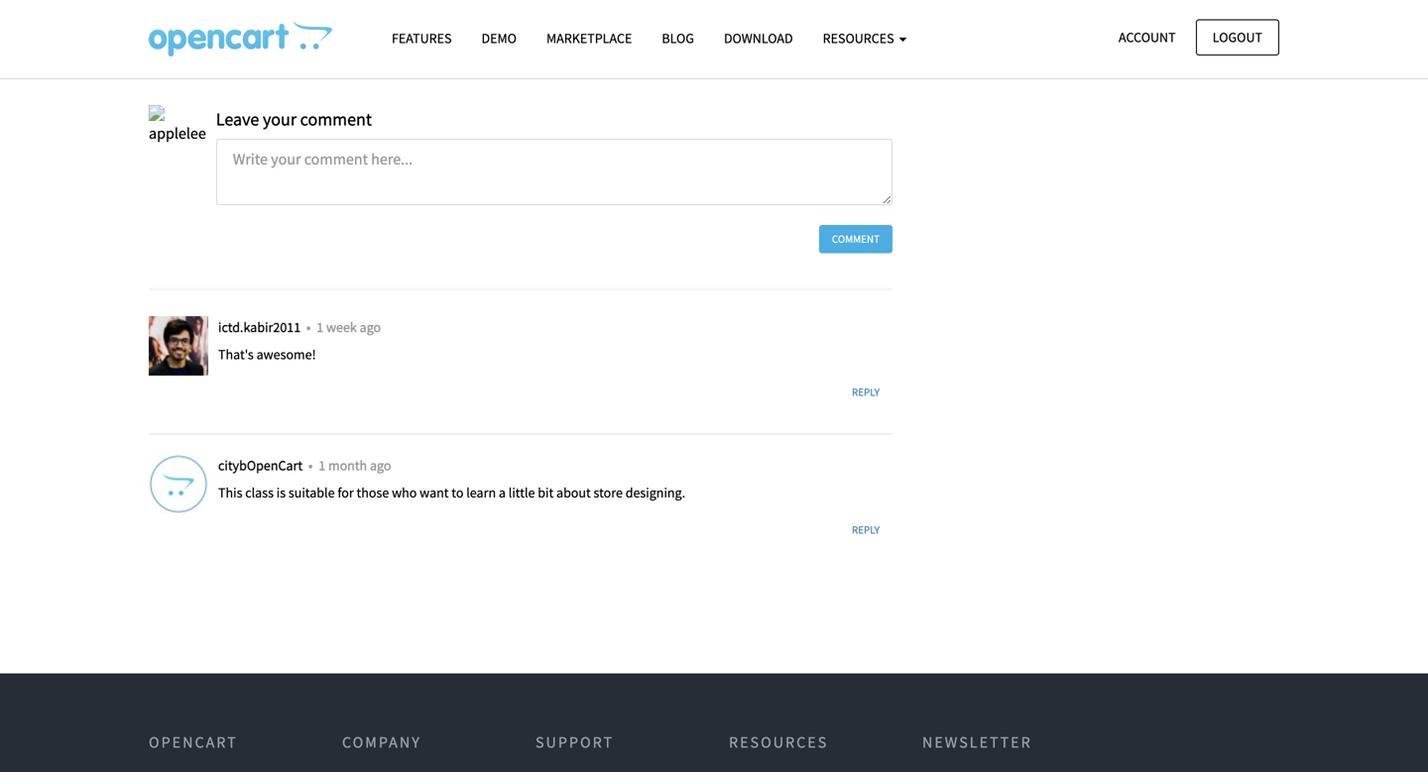 Task type: describe. For each thing, give the bounding box(es) containing it.
Leave your comment text field
[[216, 139, 893, 205]]

account
[[1119, 28, 1176, 46]]

ago for 1 month ago
[[370, 457, 391, 474]]

citybopencart
[[218, 457, 305, 474]]

comment
[[300, 108, 372, 130]]

be
[[438, 32, 455, 51]]

account link
[[1102, 19, 1193, 55]]

ictd.kabir2011
[[218, 318, 303, 336]]

1 vertical spatial resources
[[729, 733, 828, 753]]

download
[[724, 29, 793, 47]]

about
[[556, 484, 591, 502]]

opencart
[[149, 733, 238, 753]]

leave
[[216, 108, 259, 130]]

1 for 1 week ago
[[317, 318, 324, 336]]

click
[[149, 32, 181, 51]]

month
[[328, 457, 367, 474]]

comment button
[[819, 225, 893, 253]]

1 horizontal spatial to
[[452, 484, 464, 502]]

learn
[[466, 484, 496, 502]]

this class is suitable for those who want to learn a little bit about store designing.
[[218, 484, 685, 502]]

who
[[392, 484, 417, 502]]

0 horizontal spatial to
[[217, 32, 231, 51]]

logout link
[[1196, 19, 1279, 55]]

for
[[338, 484, 354, 502]]

that's awesome!
[[218, 346, 316, 364]]

is
[[276, 484, 286, 502]]

leave your comment
[[216, 108, 372, 130]]

click here to see the finished stores you will be learning to make.
[[149, 32, 573, 51]]

blog
[[662, 29, 694, 47]]

marketplace
[[546, 29, 632, 47]]

want
[[420, 484, 449, 502]]

company
[[342, 733, 421, 753]]



Task type: locate. For each thing, give the bounding box(es) containing it.
1 month ago
[[319, 457, 391, 474]]

1 vertical spatial 1
[[319, 457, 325, 474]]

your
[[263, 108, 297, 130]]

little
[[509, 484, 535, 502]]

marketplace link
[[532, 21, 647, 56]]

awesome!
[[256, 346, 316, 364]]

applelee image
[[149, 105, 206, 146]]

designing.
[[625, 484, 685, 502]]

features
[[392, 29, 452, 47]]

make.
[[532, 32, 573, 51]]

features link
[[377, 21, 467, 56]]

resources inside resources link
[[823, 29, 897, 47]]

0 vertical spatial 1
[[317, 318, 324, 336]]

1 left week
[[317, 318, 324, 336]]

stores
[[341, 32, 381, 51]]

ago right week
[[360, 318, 381, 336]]

reply for that's awesome!
[[852, 385, 880, 399]]

logout
[[1213, 28, 1262, 46]]

learning
[[458, 32, 512, 51]]

support
[[536, 733, 614, 753]]

resources link
[[808, 21, 922, 56]]

resources
[[823, 29, 897, 47], [729, 733, 828, 753]]

finished
[[284, 32, 338, 51]]

reply button
[[839, 378, 893, 407], [839, 516, 893, 545]]

reply for this class is suitable for those who want to learn a little bit about store designing.
[[852, 523, 880, 537]]

0 vertical spatial resources
[[823, 29, 897, 47]]

0 vertical spatial ago
[[360, 318, 381, 336]]

those
[[357, 484, 389, 502]]

2 reply button from the top
[[839, 516, 893, 545]]

to left 'see'
[[217, 32, 231, 51]]

a
[[499, 484, 506, 502]]

demo
[[481, 29, 517, 47]]

1 left month
[[319, 457, 325, 474]]

comment
[[832, 232, 880, 246]]

demo link
[[467, 21, 532, 56]]

see
[[234, 32, 256, 51]]

class
[[245, 484, 274, 502]]

0 vertical spatial reply
[[852, 385, 880, 399]]

1 vertical spatial reply button
[[839, 516, 893, 545]]

opencart - opencart 3 development masterclass image
[[149, 21, 332, 57]]

1 vertical spatial ago
[[370, 457, 391, 474]]

to
[[217, 32, 231, 51], [516, 32, 529, 51], [452, 484, 464, 502]]

that's
[[218, 346, 254, 364]]

ago up those
[[370, 457, 391, 474]]

1 week ago
[[317, 318, 381, 336]]

1
[[317, 318, 324, 336], [319, 457, 325, 474]]

click here to see the finished stores link
[[149, 32, 381, 51]]

ictd.kabir2011 image
[[149, 317, 208, 376]]

suitable
[[288, 484, 335, 502]]

blog link
[[647, 21, 709, 56]]

reply button for that's awesome!
[[839, 378, 893, 407]]

you
[[384, 32, 408, 51]]

1 vertical spatial reply
[[852, 523, 880, 537]]

download link
[[709, 21, 808, 56]]

week
[[326, 318, 357, 336]]

citybopencart image
[[149, 455, 208, 514]]

to right want
[[452, 484, 464, 502]]

1 reply from the top
[[852, 385, 880, 399]]

bit
[[538, 484, 554, 502]]

will
[[412, 32, 435, 51]]

to left make.
[[516, 32, 529, 51]]

here
[[184, 32, 214, 51]]

reply button for this class is suitable for those who want to learn a little bit about store designing.
[[839, 516, 893, 545]]

ago for 1 week ago
[[360, 318, 381, 336]]

2 horizontal spatial to
[[516, 32, 529, 51]]

store
[[594, 484, 623, 502]]

newsletter
[[922, 733, 1032, 753]]

0 vertical spatial reply button
[[839, 378, 893, 407]]

2 reply from the top
[[852, 523, 880, 537]]

the
[[259, 32, 281, 51]]

ago
[[360, 318, 381, 336], [370, 457, 391, 474]]

1 for 1 month ago
[[319, 457, 325, 474]]

reply
[[852, 385, 880, 399], [852, 523, 880, 537]]

1 reply button from the top
[[839, 378, 893, 407]]

this
[[218, 484, 242, 502]]



Task type: vqa. For each thing, say whether or not it's contained in the screenshot.
STORES
yes



